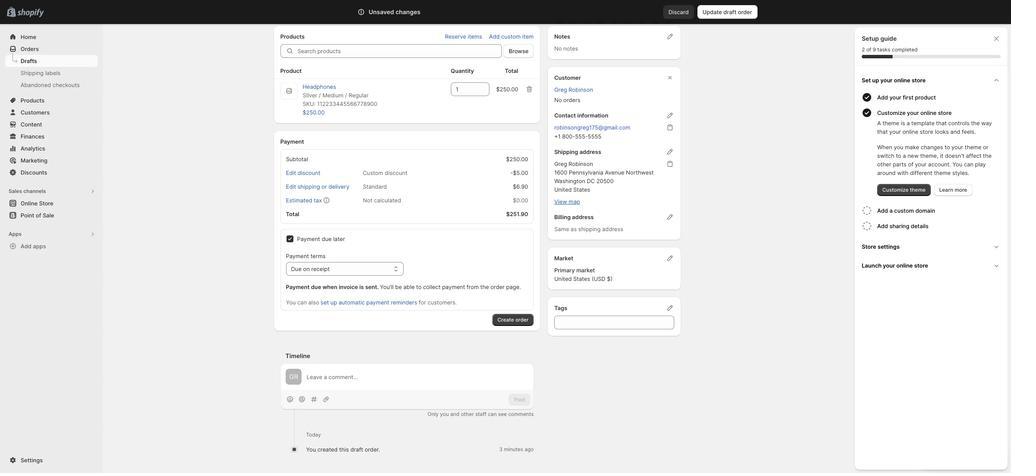 Task type: describe. For each thing, give the bounding box(es) containing it.
united inside greg robinson 1600 pennsylvania avenue northwest washington dc 20500 united states
[[555, 186, 572, 193]]

a inside button
[[890, 207, 893, 214]]

standard
[[363, 183, 387, 190]]

0 vertical spatial products
[[281, 33, 305, 40]]

payment terms
[[286, 253, 326, 260]]

launch your online store button
[[859, 256, 1005, 275]]

add for add custom item
[[489, 33, 500, 40]]

learn more
[[940, 187, 968, 193]]

launch your online store
[[862, 262, 929, 269]]

labels
[[45, 70, 61, 76]]

customers link
[[5, 106, 98, 118]]

online inside customize your online store button
[[921, 109, 937, 116]]

theme down account.
[[935, 170, 952, 176]]

greg robinson no orders
[[555, 86, 594, 103]]

completed
[[893, 46, 918, 53]]

home
[[21, 33, 36, 40]]

tax
[[314, 197, 322, 204]]

discount for edit discount
[[298, 170, 321, 176]]

settings
[[878, 243, 900, 250]]

0 horizontal spatial draft
[[351, 447, 363, 453]]

create order button
[[493, 314, 534, 326]]

you inside when you make changes to your theme or switch to a new theme, it doesn't affect the other parts of your account. you can play around with different theme styles.
[[953, 161, 963, 168]]

$5.00
[[513, 170, 529, 176]]

shipping for shipping address
[[555, 149, 579, 155]]

store up product
[[912, 77, 926, 84]]

sales channels button
[[5, 185, 98, 197]]

0 vertical spatial to
[[945, 144, 951, 151]]

mark add sharing details as done image
[[862, 221, 873, 231]]

add your first product button
[[878, 90, 1005, 105]]

subtotal
[[286, 156, 308, 163]]

template
[[912, 120, 935, 127]]

address for shipping address
[[580, 149, 602, 155]]

discount for custom discount
[[385, 170, 408, 176]]

order.
[[365, 447, 380, 453]]

learn
[[940, 187, 954, 193]]

1 horizontal spatial today
[[380, 6, 396, 12]]

add for add your first product
[[878, 94, 889, 101]]

customers.
[[428, 299, 457, 306]]

setup guide
[[862, 35, 897, 42]]

greg for greg robinson 1600 pennsylvania avenue northwest washington dc 20500 united states
[[555, 161, 568, 167]]

0 horizontal spatial total
[[286, 211, 300, 218]]

of inside when you make changes to your theme or switch to a new theme, it doesn't affect the other parts of your account. you can play around with different theme styles.
[[909, 161, 914, 168]]

2 vertical spatial the
[[481, 284, 489, 291]]

2 / from the left
[[345, 92, 347, 99]]

regular
[[349, 92, 369, 99]]

0 horizontal spatial order
[[491, 284, 505, 291]]

theme up affect
[[966, 144, 982, 151]]

staff
[[476, 411, 487, 418]]

0 horizontal spatial products
[[21, 97, 45, 104]]

0 vertical spatial $250.00
[[497, 86, 519, 93]]

robinsongreg175@gmail.com button
[[550, 121, 636, 134]]

update draft order
[[703, 9, 753, 15]]

1 vertical spatial that
[[878, 128, 889, 135]]

orders
[[564, 97, 581, 103]]

product
[[281, 67, 302, 74]]

headphones link
[[303, 83, 336, 90]]

styles.
[[953, 170, 970, 176]]

online
[[21, 200, 38, 207]]

apps
[[33, 243, 46, 250]]

pm
[[417, 6, 426, 12]]

add for add apps
[[21, 243, 31, 250]]

robinsongreg175@gmail.com
[[555, 124, 631, 131]]

for
[[419, 299, 426, 306]]

previous image
[[660, 5, 668, 13]]

0 vertical spatial changes
[[396, 8, 421, 15]]

your up doesn't
[[952, 144, 964, 151]]

0 horizontal spatial other
[[461, 411, 474, 418]]

reserve items button
[[440, 30, 488, 43]]

online inside set up your online store button
[[895, 77, 911, 84]]

payment for payment due later
[[297, 236, 320, 243]]

payment for payment due when invoice is sent. you'll be able to collect payment from the order page.
[[286, 284, 310, 291]]

sku:
[[303, 100, 316, 107]]

edit for edit shipping or delivery
[[286, 183, 296, 190]]

order inside "button"
[[738, 9, 753, 15]]

learn more link
[[935, 184, 973, 196]]

finances link
[[5, 131, 98, 143]]

you'll
[[380, 284, 394, 291]]

store inside button
[[39, 200, 53, 207]]

1 vertical spatial today
[[306, 432, 321, 438]]

2 vertical spatial can
[[488, 411, 497, 418]]

2 vertical spatial $250.00
[[507, 156, 529, 163]]

headphones
[[303, 83, 336, 90]]

you can also set up automatic payment reminders for customers.
[[286, 299, 457, 306]]

Search products text field
[[298, 44, 502, 58]]

robinson for 1600
[[569, 161, 594, 167]]

online store
[[21, 200, 53, 207]]

800-
[[563, 133, 576, 140]]

due on receipt
[[291, 266, 330, 273]]

up inside button
[[873, 77, 880, 84]]

affect
[[967, 152, 982, 159]]

only you and other staff can see comments
[[428, 411, 534, 418]]

add your first product
[[878, 94, 937, 101]]

product
[[916, 94, 937, 101]]

reserve
[[445, 33, 467, 40]]

your up different on the top right of page
[[916, 161, 927, 168]]

create
[[498, 317, 514, 323]]

1 horizontal spatial total
[[505, 67, 519, 74]]

add for add a custom domain
[[878, 207, 889, 214]]

invoice
[[339, 284, 358, 291]]

0 horizontal spatial custom
[[502, 33, 521, 40]]

you for only
[[440, 411, 449, 418]]

apps button
[[5, 228, 98, 240]]

theme inside a theme is a template that controls the way that your online store looks and feels.
[[883, 120, 900, 127]]

payment due later
[[297, 236, 345, 243]]

order inside button
[[516, 317, 529, 323]]

map
[[569, 198, 581, 205]]

search button
[[381, 5, 630, 19]]

address for billing address
[[572, 214, 594, 221]]

customers
[[21, 109, 50, 116]]

customize theme
[[883, 187, 926, 193]]

marketing link
[[5, 155, 98, 167]]

contact
[[555, 112, 576, 119]]

details
[[912, 223, 929, 230]]

store down add your first product button in the right top of the page
[[939, 109, 952, 116]]

with
[[898, 170, 909, 176]]

controls
[[949, 120, 970, 127]]

add sharing details
[[878, 223, 929, 230]]

greg robinson 1600 pennsylvania avenue northwest washington dc 20500 united states
[[555, 161, 654, 193]]

shipping for shipping labels
[[21, 70, 44, 76]]

9
[[873, 46, 877, 53]]

receipt
[[312, 266, 330, 273]]

payment due when invoice is sent. you'll be able to collect payment from the order page.
[[286, 284, 521, 291]]

checkouts
[[53, 82, 80, 88]]

mark add a custom domain as done image
[[862, 206, 873, 216]]

1 vertical spatial is
[[360, 284, 364, 291]]

your inside a theme is a template that controls the way that your online store looks and feels.
[[890, 128, 902, 135]]

robinson for no
[[569, 86, 594, 93]]

store inside a theme is a template that controls the way that your online store looks and feels.
[[921, 128, 934, 135]]

analytics link
[[5, 143, 98, 155]]

drafts
[[21, 58, 37, 64]]

online store button
[[0, 197, 103, 210]]

sale
[[43, 212, 54, 219]]

shopify image
[[17, 9, 44, 17]]

unsaved changes
[[369, 8, 421, 15]]

finances
[[21, 133, 45, 140]]

home link
[[5, 31, 98, 43]]

later
[[333, 236, 345, 243]]

this
[[340, 447, 349, 453]]

and inside a theme is a template that controls the way that your online store looks and feels.
[[951, 128, 961, 135]]

555-
[[576, 133, 588, 140]]

a inside a theme is a template that controls the way that your online store looks and feels.
[[907, 120, 911, 127]]

your right launch
[[884, 262, 896, 269]]

setup guide dialog
[[856, 27, 1008, 470]]

$250.00 inside button
[[303, 109, 325, 116]]

be
[[395, 284, 402, 291]]

of for 9
[[867, 46, 872, 53]]

view map link
[[555, 198, 581, 205]]

timeline
[[286, 352, 311, 360]]

your right set
[[881, 77, 893, 84]]



Task type: vqa. For each thing, say whether or not it's contained in the screenshot.
MOBILE
no



Task type: locate. For each thing, give the bounding box(es) containing it.
store inside button
[[862, 243, 877, 250]]

around
[[878, 170, 896, 176]]

1 horizontal spatial shipping
[[579, 226, 601, 233]]

0 horizontal spatial and
[[451, 411, 460, 418]]

custom inside setup guide dialog
[[895, 207, 915, 214]]

a left new
[[904, 152, 907, 159]]

0 vertical spatial order
[[738, 9, 753, 15]]

shipping down drafts
[[21, 70, 44, 76]]

online inside a theme is a template that controls the way that your online store looks and feels.
[[903, 128, 919, 135]]

store
[[912, 77, 926, 84], [939, 109, 952, 116], [921, 128, 934, 135], [915, 262, 929, 269]]

your up when
[[890, 128, 902, 135]]

1 vertical spatial edit
[[286, 183, 296, 190]]

1 no from the top
[[555, 45, 562, 52]]

add left apps
[[21, 243, 31, 250]]

set up your online store button
[[859, 71, 1005, 90]]

greg up 1600
[[555, 161, 568, 167]]

you right only
[[440, 411, 449, 418]]

store down store settings button
[[915, 262, 929, 269]]

1 horizontal spatial draft
[[724, 9, 737, 15]]

1 vertical spatial customize
[[883, 187, 909, 193]]

point of sale
[[21, 212, 54, 219]]

1 / from the left
[[319, 92, 321, 99]]

shipping inside 'edit shipping or delivery' button
[[298, 183, 320, 190]]

online down settings
[[897, 262, 914, 269]]

0 horizontal spatial due
[[311, 284, 321, 291]]

quantity
[[451, 67, 474, 74]]

greg
[[339, 6, 352, 12], [555, 86, 568, 93], [555, 161, 568, 167]]

0 horizontal spatial today
[[306, 432, 321, 438]]

a inside when you make changes to your theme or switch to a new theme, it doesn't affect the other parts of your account. you can play around with different theme styles.
[[904, 152, 907, 159]]

no notes
[[555, 45, 579, 52]]

or inside button
[[322, 183, 327, 190]]

same as shipping address
[[555, 226, 624, 233]]

0 horizontal spatial shipping
[[21, 70, 44, 76]]

can inside when you make changes to your theme or switch to a new theme, it doesn't affect the other parts of your account. you can play around with different theme styles.
[[965, 161, 974, 168]]

the right from
[[481, 284, 489, 291]]

today left at
[[380, 6, 396, 12]]

headphones silver / medium / regular sku: 112233445566778900
[[303, 83, 378, 107]]

greg inside greg robinson 1600 pennsylvania avenue northwest washington dc 20500 united states
[[555, 161, 568, 167]]

of inside the point of sale "link"
[[36, 212, 41, 219]]

is inside a theme is a template that controls the way that your online store looks and feels.
[[902, 120, 906, 127]]

1 vertical spatial a
[[904, 152, 907, 159]]

of left sale
[[36, 212, 41, 219]]

information
[[578, 112, 609, 119]]

sales
[[9, 188, 22, 194]]

1 horizontal spatial /
[[345, 92, 347, 99]]

store settings button
[[859, 237, 1005, 256]]

from
[[467, 284, 479, 291]]

0 horizontal spatial you
[[286, 299, 296, 306]]

products
[[281, 33, 305, 40], [21, 97, 45, 104]]

total down estimated
[[286, 211, 300, 218]]

greg robinson link
[[555, 86, 594, 93]]

primary market united states (usd $)
[[555, 267, 613, 282]]

1 vertical spatial custom
[[895, 207, 915, 214]]

discount inside button
[[298, 170, 321, 176]]

Leave a comment... text field
[[307, 373, 529, 382]]

to for affect
[[897, 152, 902, 159]]

order right create
[[516, 317, 529, 323]]

you left make
[[895, 144, 904, 151]]

states down market
[[574, 276, 591, 282]]

0 vertical spatial total
[[505, 67, 519, 74]]

1 vertical spatial changes
[[921, 144, 944, 151]]

you for you created this draft order.
[[306, 447, 316, 453]]

robinson up pennsylvania
[[569, 161, 594, 167]]

domain
[[916, 207, 936, 214]]

0 horizontal spatial store
[[39, 200, 53, 207]]

2 horizontal spatial to
[[945, 144, 951, 151]]

is left sent.
[[360, 284, 364, 291]]

payment for payment
[[281, 138, 304, 145]]

1 vertical spatial you
[[286, 299, 296, 306]]

orders link
[[5, 43, 98, 55]]

payment
[[281, 138, 304, 145], [297, 236, 320, 243], [286, 253, 309, 260], [286, 284, 310, 291]]

1 vertical spatial address
[[572, 214, 594, 221]]

order left page.
[[491, 284, 505, 291]]

1 horizontal spatial discount
[[385, 170, 408, 176]]

1 horizontal spatial you
[[306, 447, 316, 453]]

address right as
[[603, 226, 624, 233]]

edit down subtotal
[[286, 170, 296, 176]]

2 horizontal spatial the
[[984, 152, 992, 159]]

1 horizontal spatial is
[[902, 120, 906, 127]]

total
[[505, 67, 519, 74], [286, 211, 300, 218]]

of right the 2
[[867, 46, 872, 53]]

shipping labels
[[21, 70, 61, 76]]

$250.00 down browse
[[497, 86, 519, 93]]

states inside the primary market united states (usd $)
[[574, 276, 591, 282]]

products up product
[[281, 33, 305, 40]]

not calculated
[[363, 197, 401, 204]]

1 horizontal spatial up
[[873, 77, 880, 84]]

other inside when you make changes to your theme or switch to a new theme, it doesn't affect the other parts of your account. you can play around with different theme styles.
[[878, 161, 892, 168]]

billing address
[[555, 214, 594, 221]]

2 vertical spatial order
[[516, 317, 529, 323]]

2 horizontal spatial a
[[907, 120, 911, 127]]

0 vertical spatial of
[[867, 46, 872, 53]]

and right only
[[451, 411, 460, 418]]

greg left unsaved
[[339, 6, 352, 12]]

the up feels.
[[972, 120, 981, 127]]

northwest
[[626, 169, 654, 176]]

due for when
[[311, 284, 321, 291]]

edit up estimated
[[286, 183, 296, 190]]

sales channels
[[9, 188, 46, 194]]

edit inside button
[[286, 170, 296, 176]]

2 vertical spatial you
[[306, 447, 316, 453]]

0 vertical spatial shipping
[[21, 70, 44, 76]]

1 horizontal spatial you
[[895, 144, 904, 151]]

when
[[878, 144, 893, 151]]

0 horizontal spatial can
[[298, 299, 307, 306]]

abandoned checkouts
[[21, 82, 80, 88]]

0 horizontal spatial is
[[360, 284, 364, 291]]

greg down customer
[[555, 86, 568, 93]]

theme right a
[[883, 120, 900, 127]]

address up same as shipping address
[[572, 214, 594, 221]]

0 horizontal spatial of
[[36, 212, 41, 219]]

no left notes
[[555, 45, 562, 52]]

1 vertical spatial or
[[322, 183, 327, 190]]

0 vertical spatial draft
[[724, 9, 737, 15]]

0 vertical spatial that
[[937, 120, 947, 127]]

1 horizontal spatial changes
[[921, 144, 944, 151]]

1 horizontal spatial custom
[[895, 207, 915, 214]]

united inside the primary market united states (usd $)
[[555, 276, 572, 282]]

online up 'add your first product'
[[895, 77, 911, 84]]

0 horizontal spatial that
[[878, 128, 889, 135]]

0 horizontal spatial the
[[481, 284, 489, 291]]

a up sharing
[[890, 207, 893, 214]]

0 horizontal spatial or
[[322, 183, 327, 190]]

payment down due
[[286, 284, 310, 291]]

a down "customize your online store"
[[907, 120, 911, 127]]

content link
[[5, 118, 98, 131]]

draft inside "button"
[[724, 9, 737, 15]]

None number field
[[451, 82, 477, 96]]

payment up payment terms
[[297, 236, 320, 243]]

2 vertical spatial greg
[[555, 161, 568, 167]]

reminders
[[391, 299, 418, 306]]

theme down different on the top right of page
[[911, 187, 926, 193]]

of for sale
[[36, 212, 41, 219]]

online down template
[[903, 128, 919, 135]]

can left also
[[298, 299, 307, 306]]

1 vertical spatial up
[[331, 299, 337, 306]]

1 vertical spatial due
[[311, 284, 321, 291]]

2 states from the top
[[574, 276, 591, 282]]

can down affect
[[965, 161, 974, 168]]

0 vertical spatial today
[[380, 6, 396, 12]]

order right update
[[738, 9, 753, 15]]

1 vertical spatial you
[[440, 411, 449, 418]]

due left the when
[[311, 284, 321, 291]]

a
[[907, 120, 911, 127], [904, 152, 907, 159], [890, 207, 893, 214]]

the inside when you make changes to your theme or switch to a new theme, it doesn't affect the other parts of your account. you can play around with different theme styles.
[[984, 152, 992, 159]]

other down switch
[[878, 161, 892, 168]]

0 horizontal spatial payment
[[367, 299, 390, 306]]

2 discount from the left
[[385, 170, 408, 176]]

that
[[937, 120, 947, 127], [878, 128, 889, 135]]

add right mark add a custom domain as done "icon"
[[878, 207, 889, 214]]

0 vertical spatial you
[[953, 161, 963, 168]]

the inside a theme is a template that controls the way that your online store looks and feels.
[[972, 120, 981, 127]]

edit inside button
[[286, 183, 296, 190]]

no left orders
[[555, 97, 562, 103]]

to up parts
[[897, 152, 902, 159]]

1 vertical spatial to
[[897, 152, 902, 159]]

you for you can also set up automatic payment reminders for customers.
[[286, 299, 296, 306]]

make
[[906, 144, 920, 151]]

sharing
[[890, 223, 910, 230]]

draft right "this" in the left bottom of the page
[[351, 447, 363, 453]]

estimated
[[286, 197, 312, 204]]

greg for greg robinson no orders
[[555, 86, 568, 93]]

channels
[[23, 188, 46, 194]]

1 united from the top
[[555, 186, 572, 193]]

1 vertical spatial order
[[491, 284, 505, 291]]

1 vertical spatial can
[[298, 299, 307, 306]]

robinson left at
[[354, 6, 378, 12]]

customize
[[878, 109, 906, 116], [883, 187, 909, 193]]

payment for payment terms
[[286, 253, 309, 260]]

1 horizontal spatial products
[[281, 33, 305, 40]]

states down dc
[[574, 186, 591, 193]]

notes
[[564, 45, 579, 52]]

customize inside button
[[878, 109, 906, 116]]

None text field
[[555, 316, 675, 330]]

1 vertical spatial and
[[451, 411, 460, 418]]

you inside when you make changes to your theme or switch to a new theme, it doesn't affect the other parts of your account. you can play around with different theme styles.
[[895, 144, 904, 151]]

1 vertical spatial shipping
[[579, 226, 601, 233]]

1 horizontal spatial or
[[984, 144, 989, 151]]

1 horizontal spatial order
[[516, 317, 529, 323]]

states inside greg robinson 1600 pennsylvania avenue northwest washington dc 20500 united states
[[574, 186, 591, 193]]

to right able at the left of page
[[417, 284, 422, 291]]

2 vertical spatial of
[[36, 212, 41, 219]]

0 horizontal spatial up
[[331, 299, 337, 306]]

2 horizontal spatial you
[[953, 161, 963, 168]]

0 horizontal spatial discount
[[298, 170, 321, 176]]

washington
[[555, 178, 586, 185]]

you
[[953, 161, 963, 168], [286, 299, 296, 306], [306, 447, 316, 453]]

you down doesn't
[[953, 161, 963, 168]]

online store link
[[5, 197, 98, 210]]

0 vertical spatial up
[[873, 77, 880, 84]]

to for page.
[[417, 284, 422, 291]]

add right mark add sharing details as done image
[[878, 223, 889, 230]]

0 vertical spatial payment
[[442, 284, 465, 291]]

due
[[291, 266, 302, 273]]

orders
[[21, 46, 39, 52]]

more
[[955, 187, 968, 193]]

0 vertical spatial store
[[39, 200, 53, 207]]

0 horizontal spatial /
[[319, 92, 321, 99]]

to up doesn't
[[945, 144, 951, 151]]

0 horizontal spatial to
[[417, 284, 422, 291]]

payment down sent.
[[367, 299, 390, 306]]

edit discount button
[[281, 167, 326, 179]]

payment up due
[[286, 253, 309, 260]]

0 vertical spatial customize
[[878, 109, 906, 116]]

point
[[21, 212, 34, 219]]

page.
[[507, 284, 521, 291]]

draft right update
[[724, 9, 737, 15]]

customize theme link
[[878, 184, 932, 196]]

or inside when you make changes to your theme or switch to a new theme, it doesn't affect the other parts of your account. you can play around with different theme styles.
[[984, 144, 989, 151]]

3
[[500, 447, 503, 453]]

robinson up orders
[[569, 86, 594, 93]]

edit shipping or delivery button
[[281, 181, 355, 193]]

0 vertical spatial address
[[580, 149, 602, 155]]

browse
[[509, 48, 529, 55]]

total down browse
[[505, 67, 519, 74]]

add a custom domain button
[[878, 203, 1005, 219]]

+1
[[555, 133, 561, 140]]

add a custom domain
[[878, 207, 936, 214]]

$0.00
[[513, 197, 529, 204]]

drafts link
[[5, 55, 98, 67]]

0 vertical spatial edit
[[286, 170, 296, 176]]

discount right the custom
[[385, 170, 408, 176]]

edit for edit discount
[[286, 170, 296, 176]]

view
[[555, 198, 568, 205]]

marketing
[[21, 157, 47, 164]]

1 horizontal spatial the
[[972, 120, 981, 127]]

delivery
[[329, 183, 350, 190]]

able
[[404, 284, 415, 291]]

-$5.00
[[511, 170, 529, 176]]

united down "washington"
[[555, 186, 572, 193]]

shipping up estimated tax
[[298, 183, 320, 190]]

same
[[555, 226, 570, 233]]

due
[[322, 236, 332, 243], [311, 284, 321, 291]]

shipping right as
[[579, 226, 601, 233]]

1 vertical spatial no
[[555, 97, 562, 103]]

minutes
[[504, 447, 524, 453]]

customize your online store element
[[861, 119, 1005, 196]]

store up sale
[[39, 200, 53, 207]]

2 vertical spatial robinson
[[569, 161, 594, 167]]

as
[[571, 226, 577, 233]]

you left also
[[286, 299, 296, 306]]

0 vertical spatial the
[[972, 120, 981, 127]]

2 united from the top
[[555, 276, 572, 282]]

automatic
[[339, 299, 365, 306]]

customize for customize your online store
[[878, 109, 906, 116]]

0 horizontal spatial shipping
[[298, 183, 320, 190]]

you
[[895, 144, 904, 151], [440, 411, 449, 418]]

0 horizontal spatial a
[[890, 207, 893, 214]]

1 horizontal spatial other
[[878, 161, 892, 168]]

primary
[[555, 267, 575, 274]]

setup
[[862, 35, 880, 42]]

changes inside when you make changes to your theme or switch to a new theme, it doesn't affect the other parts of your account. you can play around with different theme styles.
[[921, 144, 944, 151]]

1 vertical spatial states
[[574, 276, 591, 282]]

add down set up your online store
[[878, 94, 889, 101]]

greg inside greg robinson no orders
[[555, 86, 568, 93]]

0 vertical spatial no
[[555, 45, 562, 52]]

$)
[[608, 276, 613, 282]]

can left see
[[488, 411, 497, 418]]

next image
[[671, 5, 680, 13]]

content
[[21, 121, 42, 128]]

market
[[577, 267, 595, 274]]

customize for customize theme
[[883, 187, 909, 193]]

customize down with
[[883, 187, 909, 193]]

see
[[499, 411, 507, 418]]

1600
[[555, 169, 568, 176]]

today up created
[[306, 432, 321, 438]]

0 vertical spatial a
[[907, 120, 911, 127]]

other left staff
[[461, 411, 474, 418]]

products up customers
[[21, 97, 45, 104]]

reserve items
[[445, 33, 483, 40]]

2 vertical spatial a
[[890, 207, 893, 214]]

1 horizontal spatial to
[[897, 152, 902, 159]]

robinson for today
[[354, 6, 378, 12]]

no inside greg robinson no orders
[[555, 97, 562, 103]]

0 horizontal spatial changes
[[396, 8, 421, 15]]

tasks
[[878, 46, 891, 53]]

robinson inside greg robinson 1600 pennsylvania avenue northwest washington dc 20500 united states
[[569, 161, 594, 167]]

custom up add sharing details
[[895, 207, 915, 214]]

$250.00 up -$5.00
[[507, 156, 529, 163]]

or left 'delivery'
[[322, 183, 327, 190]]

shipping down '800-'
[[555, 149, 579, 155]]

2 vertical spatial address
[[603, 226, 624, 233]]

due for later
[[322, 236, 332, 243]]

way
[[982, 120, 993, 127]]

greg for greg robinson today at 2:20 pm
[[339, 6, 352, 12]]

$250.00 down sku:
[[303, 109, 325, 116]]

custom up 'browse' button
[[502, 33, 521, 40]]

add inside "button"
[[21, 243, 31, 250]]

that up looks
[[937, 120, 947, 127]]

or up play
[[984, 144, 989, 151]]

2 horizontal spatial can
[[965, 161, 974, 168]]

payment up subtotal
[[281, 138, 304, 145]]

2 horizontal spatial of
[[909, 161, 914, 168]]

edit shipping or delivery
[[286, 183, 350, 190]]

online inside launch your online store button
[[897, 262, 914, 269]]

add right the items
[[489, 33, 500, 40]]

payment left from
[[442, 284, 465, 291]]

avatar with initials g r image
[[286, 369, 302, 385]]

your left first
[[890, 94, 902, 101]]

1 edit from the top
[[286, 170, 296, 176]]

your up template
[[908, 109, 920, 116]]

a
[[878, 120, 882, 127]]

market
[[555, 255, 574, 262]]

shipping labels link
[[5, 67, 98, 79]]

the up play
[[984, 152, 992, 159]]

/ down 'headphones' link
[[319, 92, 321, 99]]

1 vertical spatial payment
[[367, 299, 390, 306]]

1 vertical spatial store
[[862, 243, 877, 250]]

1 horizontal spatial store
[[862, 243, 877, 250]]

robinson inside greg robinson no orders
[[569, 86, 594, 93]]

0 vertical spatial and
[[951, 128, 961, 135]]

medium
[[323, 92, 344, 99]]

2 horizontal spatial order
[[738, 9, 753, 15]]

0 vertical spatial or
[[984, 144, 989, 151]]

1 vertical spatial total
[[286, 211, 300, 218]]

doesn't
[[946, 152, 965, 159]]

store down template
[[921, 128, 934, 135]]

address down 5555
[[580, 149, 602, 155]]

due left later at the left of the page
[[322, 236, 332, 243]]

add for add sharing details
[[878, 223, 889, 230]]

1 states from the top
[[574, 186, 591, 193]]

you for when
[[895, 144, 904, 151]]

customize up a
[[878, 109, 906, 116]]

1 discount from the left
[[298, 170, 321, 176]]

/ up 112233445566778900
[[345, 92, 347, 99]]

is down "customize your online store"
[[902, 120, 906, 127]]

avenue
[[605, 169, 625, 176]]

2 edit from the top
[[286, 183, 296, 190]]

2 no from the top
[[555, 97, 562, 103]]

1 horizontal spatial can
[[488, 411, 497, 418]]

online up template
[[921, 109, 937, 116]]



